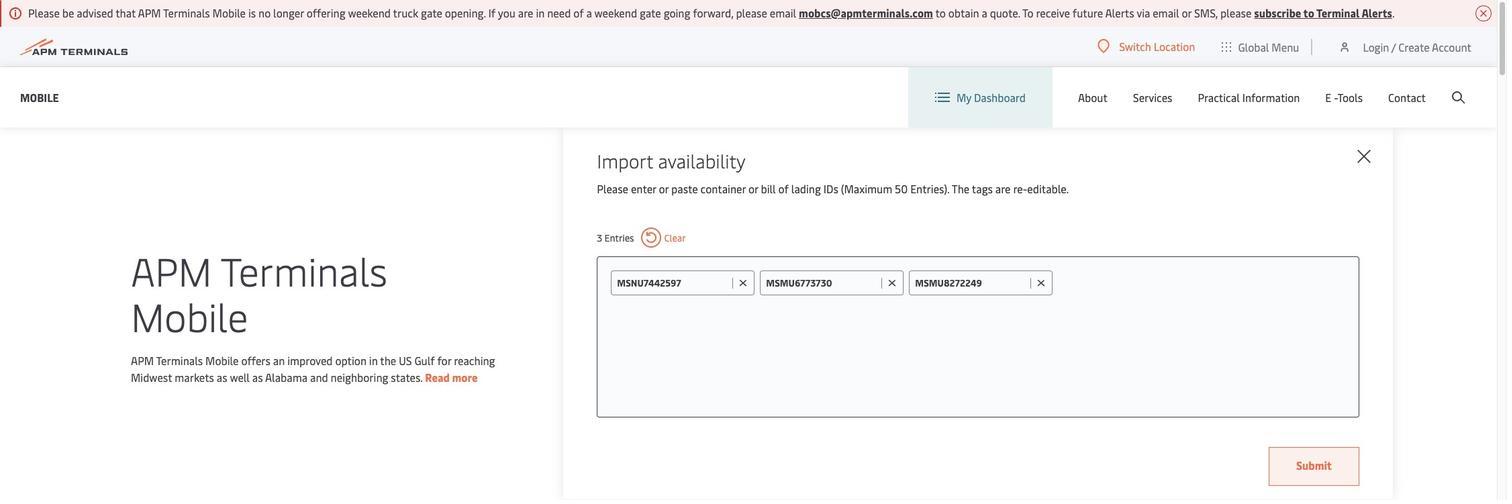 Task type: locate. For each thing, give the bounding box(es) containing it.
1 alerts from the left
[[1105, 5, 1134, 20]]

1 horizontal spatial to
[[1303, 5, 1314, 20]]

a right 'need'
[[586, 5, 592, 20]]

weekend
[[348, 5, 391, 20], [594, 5, 637, 20]]

apm terminals mobile offers an improved option in the us gulf for reaching midwest markets as well as alabama and neighboring states.
[[131, 353, 495, 385]]

read more link
[[425, 370, 478, 385]]

be
[[62, 5, 74, 20]]

1 horizontal spatial a
[[982, 5, 987, 20]]

please
[[736, 5, 767, 20], [1220, 5, 1252, 20]]

1 vertical spatial of
[[778, 181, 789, 196]]

obtain
[[948, 5, 979, 20]]

as left well
[[217, 370, 227, 385]]

subscribe
[[1254, 5, 1301, 20]]

please for please be advised that apm terminals mobile is no longer offering weekend truck gate opening. if you are in need of a weekend gate going forward, please email mobcs@apmterminals.com to obtain a quote. to receive future alerts via email or sms, please subscribe to terminal alerts .
[[28, 5, 60, 20]]

gate left going
[[640, 5, 661, 20]]

future
[[1073, 5, 1103, 20]]

no
[[258, 5, 271, 20]]

gate right truck
[[421, 5, 442, 20]]

.
[[1392, 5, 1395, 20]]

1 horizontal spatial email
[[1153, 5, 1179, 20]]

of
[[573, 5, 584, 20], [778, 181, 789, 196]]

tags
[[972, 181, 993, 196]]

0 vertical spatial of
[[573, 5, 584, 20]]

1 please from the left
[[736, 5, 767, 20]]

a right the obtain on the top right
[[982, 5, 987, 20]]

please left be
[[28, 5, 60, 20]]

alerts up the login
[[1362, 5, 1392, 20]]

please be advised that apm terminals mobile is no longer offering weekend truck gate opening. if you are in need of a weekend gate going forward, please email mobcs@apmterminals.com to obtain a quote. to receive future alerts via email or sms, please subscribe to terminal alerts .
[[28, 5, 1395, 20]]

login / create account link
[[1338, 27, 1472, 66]]

2 entered id text field from the left
[[766, 277, 878, 289]]

of right bill
[[778, 181, 789, 196]]

1 email from the left
[[770, 5, 796, 20]]

3 entered id text field from the left
[[915, 277, 1027, 289]]

mobile
[[213, 5, 246, 20], [20, 90, 59, 104], [131, 289, 248, 342], [205, 353, 239, 368]]

an
[[273, 353, 285, 368]]

1 horizontal spatial weekend
[[594, 5, 637, 20]]

1 horizontal spatial alerts
[[1362, 5, 1392, 20]]

1 horizontal spatial as
[[252, 370, 263, 385]]

sms,
[[1194, 5, 1218, 20]]

of right 'need'
[[573, 5, 584, 20]]

e -tools
[[1325, 90, 1363, 105]]

terminals for apm terminals mobile offers an improved option in the us gulf for reaching midwest markets as well as alabama and neighboring states.
[[156, 353, 203, 368]]

2 weekend from the left
[[594, 5, 637, 20]]

1 vertical spatial in
[[369, 353, 378, 368]]

apm terminals mobile
[[131, 244, 387, 342]]

terminals inside apm terminals mobile
[[221, 244, 387, 297]]

markets
[[175, 370, 214, 385]]

create
[[1399, 39, 1430, 54]]

2 horizontal spatial entered id text field
[[915, 277, 1027, 289]]

0 horizontal spatial please
[[736, 5, 767, 20]]

1 to from the left
[[936, 5, 946, 20]]

0 vertical spatial terminals
[[163, 5, 210, 20]]

more
[[452, 370, 478, 385]]

to left the obtain on the top right
[[936, 5, 946, 20]]

1 horizontal spatial in
[[536, 5, 545, 20]]

longer
[[273, 5, 304, 20]]

2 alerts from the left
[[1362, 5, 1392, 20]]

please
[[28, 5, 60, 20], [597, 181, 628, 196]]

services button
[[1133, 67, 1172, 128]]

1 horizontal spatial entered id text field
[[766, 277, 878, 289]]

services
[[1133, 90, 1172, 105]]

please down import
[[597, 181, 628, 196]]

login
[[1363, 39, 1389, 54]]

clear button
[[641, 228, 686, 248]]

1 vertical spatial apm
[[131, 244, 212, 297]]

or left bill
[[749, 181, 758, 196]]

submit button
[[1269, 447, 1359, 486]]

or
[[1182, 5, 1192, 20], [659, 181, 669, 196], [749, 181, 758, 196]]

the
[[952, 181, 970, 196]]

midwest
[[131, 370, 172, 385]]

0 horizontal spatial a
[[586, 5, 592, 20]]

in
[[536, 5, 545, 20], [369, 353, 378, 368]]

in left 'need'
[[536, 5, 545, 20]]

0 horizontal spatial email
[[770, 5, 796, 20]]

and
[[310, 370, 328, 385]]

well
[[230, 370, 250, 385]]

are right you
[[518, 5, 533, 20]]

3 entries
[[597, 231, 634, 244]]

apm inside apm terminals mobile offers an improved option in the us gulf for reaching midwest markets as well as alabama and neighboring states.
[[131, 353, 154, 368]]

0 vertical spatial are
[[518, 5, 533, 20]]

mobile secondary image
[[196, 342, 431, 500]]

via
[[1137, 5, 1150, 20]]

mobcs@apmterminals.com link
[[799, 5, 933, 20]]

truck
[[393, 5, 418, 20]]

0 vertical spatial please
[[28, 5, 60, 20]]

0 horizontal spatial weekend
[[348, 5, 391, 20]]

2 email from the left
[[1153, 5, 1179, 20]]

as down offers
[[252, 370, 263, 385]]

0 horizontal spatial please
[[28, 5, 60, 20]]

1 entered id text field from the left
[[617, 277, 729, 289]]

weekend left truck
[[348, 5, 391, 20]]

2 vertical spatial apm
[[131, 353, 154, 368]]

0 horizontal spatial or
[[659, 181, 669, 196]]

1 as from the left
[[217, 370, 227, 385]]

are left re-
[[995, 181, 1011, 196]]

terminals for apm terminals mobile
[[221, 244, 387, 297]]

reaching
[[454, 353, 495, 368]]

0 horizontal spatial to
[[936, 5, 946, 20]]

0 horizontal spatial in
[[369, 353, 378, 368]]

contact button
[[1388, 67, 1426, 128]]

terminals
[[163, 5, 210, 20], [221, 244, 387, 297], [156, 353, 203, 368]]

apm inside apm terminals mobile
[[131, 244, 212, 297]]

clear
[[664, 231, 686, 244]]

or left sms,
[[1182, 5, 1192, 20]]

to left terminal
[[1303, 5, 1314, 20]]

1 vertical spatial please
[[597, 181, 628, 196]]

0 horizontal spatial as
[[217, 370, 227, 385]]

my dashboard button
[[935, 67, 1026, 128]]

0 horizontal spatial gate
[[421, 5, 442, 20]]

weekend right 'need'
[[594, 5, 637, 20]]

1 horizontal spatial please
[[597, 181, 628, 196]]

email
[[770, 5, 796, 20], [1153, 5, 1179, 20]]

2 as from the left
[[252, 370, 263, 385]]

option
[[335, 353, 367, 368]]

opening.
[[445, 5, 486, 20]]

1 horizontal spatial gate
[[640, 5, 661, 20]]

or right enter
[[659, 181, 669, 196]]

submit
[[1296, 458, 1332, 473]]

subscribe to terminal alerts link
[[1254, 5, 1392, 20]]

0 horizontal spatial alerts
[[1105, 5, 1134, 20]]

in left the
[[369, 353, 378, 368]]

0 horizontal spatial entered id text field
[[617, 277, 729, 289]]

gate
[[421, 5, 442, 20], [640, 5, 661, 20]]

terminal
[[1316, 5, 1360, 20]]

to
[[936, 5, 946, 20], [1303, 5, 1314, 20]]

Entered ID text field
[[617, 277, 729, 289], [766, 277, 878, 289], [915, 277, 1027, 289]]

1 vertical spatial are
[[995, 181, 1011, 196]]

terminals inside apm terminals mobile offers an improved option in the us gulf for reaching midwest markets as well as alabama and neighboring states.
[[156, 353, 203, 368]]

1 horizontal spatial please
[[1220, 5, 1252, 20]]

global menu
[[1238, 39, 1299, 54]]

as
[[217, 370, 227, 385], [252, 370, 263, 385]]

please right sms,
[[1220, 5, 1252, 20]]

are
[[518, 5, 533, 20], [995, 181, 1011, 196]]

you
[[498, 5, 516, 20]]

paste
[[671, 181, 698, 196]]

please for please enter or paste container or bill of lading ids (maximum 50 entries). the tags are re-editable.
[[597, 181, 628, 196]]

please right the forward,
[[736, 5, 767, 20]]

editable.
[[1027, 181, 1069, 196]]

alerts left via
[[1105, 5, 1134, 20]]

2 a from the left
[[982, 5, 987, 20]]

1 vertical spatial terminals
[[221, 244, 387, 297]]

2 vertical spatial terminals
[[156, 353, 203, 368]]

2 horizontal spatial or
[[1182, 5, 1192, 20]]

availability
[[658, 148, 746, 173]]

in inside apm terminals mobile offers an improved option in the us gulf for reaching midwest markets as well as alabama and neighboring states.
[[369, 353, 378, 368]]



Task type: describe. For each thing, give the bounding box(es) containing it.
-
[[1334, 90, 1338, 105]]

practical
[[1198, 90, 1240, 105]]

alabama
[[265, 370, 308, 385]]

quote. to
[[990, 5, 1034, 20]]

gulf
[[414, 353, 435, 368]]

ids
[[824, 181, 838, 196]]

global menu button
[[1209, 27, 1313, 67]]

1 gate from the left
[[421, 5, 442, 20]]

50
[[895, 181, 908, 196]]

switch location
[[1119, 39, 1195, 54]]

switch
[[1119, 39, 1151, 54]]

bill
[[761, 181, 776, 196]]

mobile link
[[20, 89, 59, 106]]

switch location button
[[1098, 39, 1195, 54]]

is
[[248, 5, 256, 20]]

please enter or paste container or bill of lading ids (maximum 50 entries). the tags are re-editable.
[[597, 181, 1069, 196]]

mobile inside apm terminals mobile
[[131, 289, 248, 342]]

3
[[597, 231, 602, 244]]

forward,
[[693, 5, 733, 20]]

import
[[597, 148, 653, 173]]

e -tools button
[[1325, 67, 1363, 128]]

entries
[[605, 231, 634, 244]]

my dashboard
[[957, 90, 1026, 105]]

/
[[1392, 39, 1396, 54]]

advised
[[77, 5, 113, 20]]

global
[[1238, 39, 1269, 54]]

location
[[1154, 39, 1195, 54]]

about
[[1078, 90, 1108, 105]]

dashboard
[[974, 90, 1026, 105]]

improved
[[287, 353, 333, 368]]

(maximum
[[841, 181, 892, 196]]

e
[[1325, 90, 1331, 105]]

if
[[488, 5, 496, 20]]

apm for apm terminals mobile offers an improved option in the us gulf for reaching midwest markets as well as alabama and neighboring states.
[[131, 353, 154, 368]]

container
[[701, 181, 746, 196]]

going
[[664, 5, 690, 20]]

for
[[437, 353, 451, 368]]

0 vertical spatial in
[[536, 5, 545, 20]]

receive
[[1036, 5, 1070, 20]]

that
[[116, 5, 136, 20]]

practical information button
[[1198, 67, 1300, 128]]

offering
[[307, 5, 346, 20]]

neighboring
[[331, 370, 388, 385]]

practical information
[[1198, 90, 1300, 105]]

lading
[[791, 181, 821, 196]]

read
[[425, 370, 450, 385]]

my
[[957, 90, 971, 105]]

1 horizontal spatial or
[[749, 181, 758, 196]]

menu
[[1272, 39, 1299, 54]]

0 vertical spatial apm
[[138, 5, 161, 20]]

mobile inside apm terminals mobile offers an improved option in the us gulf for reaching midwest markets as well as alabama and neighboring states.
[[205, 353, 239, 368]]

1 weekend from the left
[[348, 5, 391, 20]]

1 horizontal spatial are
[[995, 181, 1011, 196]]

0 horizontal spatial of
[[573, 5, 584, 20]]

entries).
[[910, 181, 949, 196]]

need
[[547, 5, 571, 20]]

login / create account
[[1363, 39, 1472, 54]]

apm for apm terminals mobile
[[131, 244, 212, 297]]

contact
[[1388, 90, 1426, 105]]

2 gate from the left
[[640, 5, 661, 20]]

1 a from the left
[[586, 5, 592, 20]]

close alert image
[[1476, 5, 1492, 21]]

0 horizontal spatial are
[[518, 5, 533, 20]]

2 please from the left
[[1220, 5, 1252, 20]]

enter
[[631, 181, 656, 196]]

information
[[1242, 90, 1300, 105]]

1 horizontal spatial of
[[778, 181, 789, 196]]

tools
[[1338, 90, 1363, 105]]

read more
[[425, 370, 478, 385]]

us
[[399, 353, 412, 368]]

states.
[[391, 370, 423, 385]]

2 to from the left
[[1303, 5, 1314, 20]]

the
[[380, 353, 396, 368]]

re-
[[1013, 181, 1027, 196]]

about button
[[1078, 67, 1108, 128]]

offers
[[241, 353, 270, 368]]

account
[[1432, 39, 1472, 54]]



Task type: vqa. For each thing, say whether or not it's contained in the screenshot.
the bottommost LOS
no



